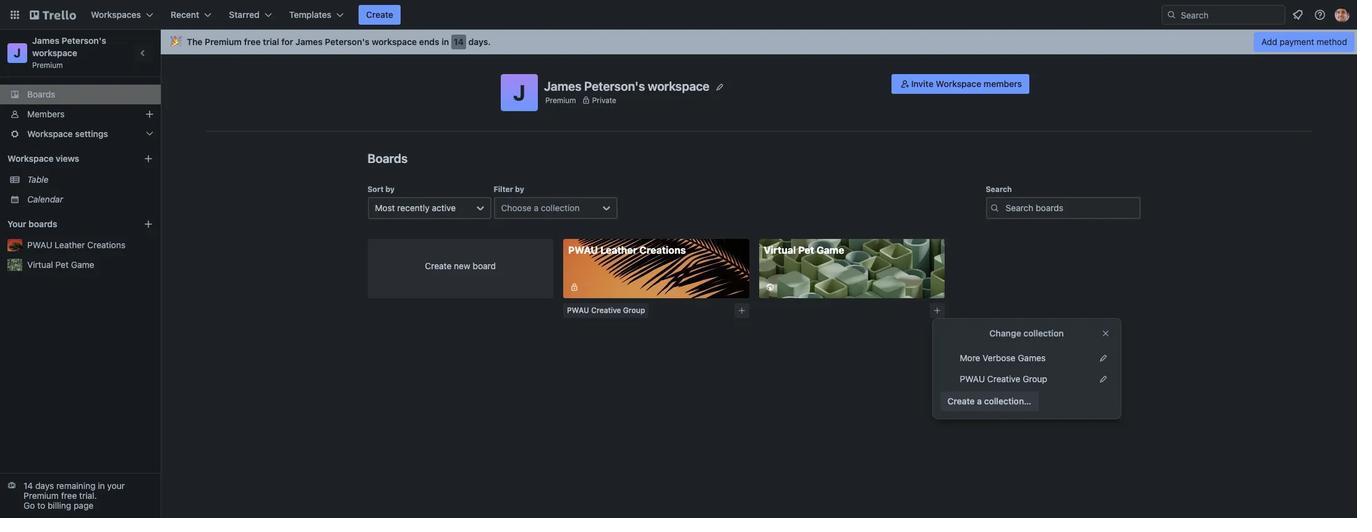 Task type: locate. For each thing, give the bounding box(es) containing it.
1 horizontal spatial sm image
[[899, 78, 911, 90]]

open information menu image
[[1314, 9, 1326, 21]]

workspace
[[372, 36, 417, 47], [32, 48, 77, 58], [648, 79, 710, 93]]

1 horizontal spatial collection
[[1024, 328, 1064, 339]]

0 horizontal spatial collection
[[541, 203, 580, 213]]

1 vertical spatial sm image
[[568, 281, 581, 294]]

2 vertical spatial create
[[948, 396, 975, 407]]

invite workspace members button
[[892, 74, 1030, 94]]

peterson's inside "james peterson's workspace premium"
[[62, 35, 106, 46]]

filter by
[[494, 185, 524, 194]]

workspace for james peterson's workspace premium
[[32, 48, 77, 58]]

active
[[432, 203, 456, 213]]

free inside banner
[[244, 36, 261, 47]]

0 horizontal spatial add a new collection image
[[737, 307, 746, 315]]

primary element
[[0, 0, 1357, 30]]

1 horizontal spatial add a new collection image
[[933, 307, 942, 315]]

create inside create button
[[366, 9, 393, 20]]

premium inside banner
[[205, 36, 242, 47]]

add
[[1262, 36, 1278, 47]]

trial
[[263, 36, 279, 47]]

create up 🎉 the premium free trial for james peterson's workspace ends in 14 days.
[[366, 9, 393, 20]]

1 horizontal spatial pwau leather creations
[[568, 245, 686, 256]]

create for create a collection…
[[948, 396, 975, 407]]

james inside "james peterson's workspace premium"
[[32, 35, 59, 46]]

2 pwau leather creations link from the left
[[563, 239, 749, 299]]

0 horizontal spatial virtual pet game
[[27, 260, 94, 270]]

0 vertical spatial group
[[623, 306, 645, 315]]

2 vertical spatial workspace
[[7, 153, 54, 164]]

0 horizontal spatial j
[[14, 46, 21, 60]]

workspace down members
[[27, 129, 73, 139]]

pwau for pwau creative group link
[[960, 374, 985, 385]]

pwau inside pwau creative group button
[[567, 306, 589, 315]]

0 vertical spatial sm image
[[899, 78, 911, 90]]

1 vertical spatial virtual
[[27, 260, 53, 270]]

0 vertical spatial j
[[14, 46, 21, 60]]

0 notifications image
[[1291, 7, 1305, 22]]

collection right choose
[[541, 203, 580, 213]]

verbose
[[983, 353, 1016, 364]]

workspace inside banner
[[372, 36, 417, 47]]

14 inside banner
[[454, 36, 464, 47]]

1 vertical spatial create
[[425, 261, 452, 271]]

1 by from the left
[[386, 185, 395, 194]]

0 vertical spatial create
[[366, 9, 393, 20]]

group for pwau creative group link
[[1023, 374, 1048, 385]]

pwau creative group for pwau creative group button
[[567, 306, 645, 315]]

0 vertical spatial workspace
[[372, 36, 417, 47]]

pwau creative group button
[[563, 304, 649, 318]]

2 horizontal spatial workspace
[[648, 79, 710, 93]]

members
[[27, 109, 65, 119]]

1 horizontal spatial workspace
[[372, 36, 417, 47]]

board
[[473, 261, 496, 271]]

1 vertical spatial a
[[978, 396, 982, 407]]

1 vertical spatial pet
[[55, 260, 69, 270]]

invite workspace members
[[911, 79, 1022, 89]]

0 horizontal spatial creative
[[591, 306, 621, 315]]

0 horizontal spatial sm image
[[568, 281, 581, 294]]

0 vertical spatial free
[[244, 36, 261, 47]]

0 vertical spatial a
[[534, 203, 539, 213]]

boards
[[27, 89, 55, 100], [368, 151, 408, 166]]

0 horizontal spatial pwau creative group
[[567, 306, 645, 315]]

create left new
[[425, 261, 452, 271]]

banner containing 🎉
[[161, 30, 1357, 54]]

a for collection
[[534, 203, 539, 213]]

1 vertical spatial group
[[1023, 374, 1048, 385]]

create inside create a collection… link
[[948, 396, 975, 407]]

james
[[32, 35, 59, 46], [295, 36, 323, 47], [544, 79, 582, 93]]

0 horizontal spatial boards
[[27, 89, 55, 100]]

boards up 'sort by'
[[368, 151, 408, 166]]

1 horizontal spatial pet
[[798, 245, 814, 256]]

0 horizontal spatial peterson's
[[62, 35, 106, 46]]

2 add a new collection image from the left
[[933, 307, 942, 315]]

a left the collection… at the bottom right of the page
[[978, 396, 982, 407]]

peterson's down the templates dropdown button at top left
[[325, 36, 370, 47]]

1 horizontal spatial j
[[513, 80, 526, 105]]

0 horizontal spatial pet
[[55, 260, 69, 270]]

your
[[107, 481, 125, 492]]

virtual pet game
[[764, 245, 844, 256], [27, 260, 94, 270]]

virtual pet game down your boards with 2 items element
[[27, 260, 94, 270]]

virtual
[[764, 245, 796, 256], [27, 260, 53, 270]]

0 horizontal spatial leather
[[55, 240, 85, 250]]

workspace right invite
[[936, 79, 982, 89]]

remaining
[[56, 481, 95, 492]]

starred
[[229, 9, 260, 20]]

0 vertical spatial boards
[[27, 89, 55, 100]]

0 horizontal spatial pwau leather creations link
[[27, 239, 153, 252]]

group
[[623, 306, 645, 315], [1023, 374, 1048, 385]]

workspace inside button
[[936, 79, 982, 89]]

1 horizontal spatial virtual
[[764, 245, 796, 256]]

0 horizontal spatial 14
[[23, 481, 33, 492]]

collection up games
[[1024, 328, 1064, 339]]

2 horizontal spatial create
[[948, 396, 975, 407]]

a inside create a collection… link
[[978, 396, 982, 407]]

1 horizontal spatial a
[[978, 396, 982, 407]]

more
[[960, 353, 981, 364]]

0 vertical spatial creative
[[591, 306, 621, 315]]

premium
[[205, 36, 242, 47], [32, 61, 63, 70], [545, 96, 576, 105], [23, 491, 59, 501]]

search
[[986, 185, 1012, 194]]

most
[[375, 203, 395, 213]]

1 vertical spatial free
[[61, 491, 77, 501]]

create down more
[[948, 396, 975, 407]]

14
[[454, 36, 464, 47], [23, 481, 33, 492]]

0 horizontal spatial james
[[32, 35, 59, 46]]

premium inside "james peterson's workspace premium"
[[32, 61, 63, 70]]

add payment method link
[[1254, 32, 1355, 52]]

creative inside pwau creative group link
[[988, 374, 1021, 385]]

14 days remaining in your premium free trial. go to billing page
[[23, 481, 125, 511]]

1 vertical spatial creative
[[988, 374, 1021, 385]]

0 horizontal spatial by
[[386, 185, 395, 194]]

2 by from the left
[[515, 185, 524, 194]]

1 horizontal spatial creations
[[640, 245, 686, 256]]

james for james peterson's workspace premium
[[32, 35, 59, 46]]

free
[[244, 36, 261, 47], [61, 491, 77, 501]]

pwau inside pwau creative group link
[[960, 374, 985, 385]]

0 horizontal spatial game
[[71, 260, 94, 270]]

creative for pwau creative group button
[[591, 306, 621, 315]]

boards inside 'link'
[[27, 89, 55, 100]]

boards
[[28, 219, 57, 229]]

1 vertical spatial boards
[[368, 151, 408, 166]]

j link
[[7, 43, 27, 63]]

0 horizontal spatial a
[[534, 203, 539, 213]]

sm image inside 'pwau leather creations' link
[[568, 281, 581, 294]]

1 horizontal spatial leather
[[601, 245, 637, 256]]

members
[[984, 79, 1022, 89]]

pwau
[[27, 240, 52, 250], [568, 245, 598, 256], [567, 306, 589, 315], [960, 374, 985, 385]]

a for collection…
[[978, 396, 982, 407]]

sm image
[[899, 78, 911, 90], [568, 281, 581, 294]]

collection…
[[985, 396, 1032, 407]]

1 horizontal spatial game
[[817, 245, 844, 256]]

method
[[1317, 36, 1347, 47]]

search image
[[1167, 10, 1177, 20]]

0 vertical spatial pwau creative group
[[567, 306, 645, 315]]

creative inside pwau creative group button
[[591, 306, 621, 315]]

choose a collection
[[501, 203, 580, 213]]

j button
[[501, 74, 538, 111]]

1 horizontal spatial pwau creative group
[[960, 374, 1048, 385]]

james down back to home image
[[32, 35, 59, 46]]

your
[[7, 219, 26, 229]]

2 horizontal spatial peterson's
[[584, 79, 645, 93]]

change collection
[[990, 328, 1064, 339]]

in
[[442, 36, 449, 47], [98, 481, 105, 492]]

game
[[817, 245, 844, 256], [71, 260, 94, 270]]

a right choose
[[534, 203, 539, 213]]

1 horizontal spatial virtual pet game link
[[759, 239, 945, 299]]

j inside "link"
[[14, 46, 21, 60]]

pwau leather creations link
[[27, 239, 153, 252], [563, 239, 749, 299]]

by right sort
[[386, 185, 395, 194]]

table
[[27, 174, 49, 185]]

private
[[592, 96, 616, 105]]

1 vertical spatial 14
[[23, 481, 33, 492]]

1 vertical spatial j
[[513, 80, 526, 105]]

switch to… image
[[9, 9, 21, 21]]

1 horizontal spatial james
[[295, 36, 323, 47]]

payment
[[1280, 36, 1314, 47]]

1 vertical spatial workspace
[[32, 48, 77, 58]]

by for most
[[386, 185, 395, 194]]

in left your in the left bottom of the page
[[98, 481, 105, 492]]

more verbose games
[[960, 353, 1046, 364]]

collection
[[541, 203, 580, 213], [1024, 328, 1064, 339]]

add a new collection image
[[737, 307, 746, 315], [933, 307, 942, 315]]

0 vertical spatial in
[[442, 36, 449, 47]]

workspace inside popup button
[[27, 129, 73, 139]]

j inside button
[[513, 80, 526, 105]]

1 horizontal spatial free
[[244, 36, 261, 47]]

1 horizontal spatial group
[[1023, 374, 1048, 385]]

0 horizontal spatial group
[[623, 306, 645, 315]]

14 left "days."
[[454, 36, 464, 47]]

page
[[74, 501, 93, 511]]

virtual pet game up sm image
[[764, 245, 844, 256]]

james peterson's workspace premium
[[32, 35, 109, 70]]

james right for at the left top of page
[[295, 36, 323, 47]]

james peterson's workspace link
[[32, 35, 109, 58]]

leather
[[55, 240, 85, 250], [601, 245, 637, 256]]

0 vertical spatial pet
[[798, 245, 814, 256]]

1 pwau leather creations link from the left
[[27, 239, 153, 252]]

james right j button on the left top of the page
[[544, 79, 582, 93]]

workspace up "table"
[[7, 153, 54, 164]]

0 horizontal spatial free
[[61, 491, 77, 501]]

1 vertical spatial in
[[98, 481, 105, 492]]

0 horizontal spatial in
[[98, 481, 105, 492]]

by right the filter
[[515, 185, 524, 194]]

1 vertical spatial pwau creative group
[[960, 374, 1048, 385]]

sm image inside invite workspace members button
[[899, 78, 911, 90]]

virtual up sm image
[[764, 245, 796, 256]]

0 vertical spatial 14
[[454, 36, 464, 47]]

go
[[23, 501, 35, 511]]

pwau creative group inside button
[[567, 306, 645, 315]]

1 vertical spatial workspace
[[27, 129, 73, 139]]

j
[[14, 46, 21, 60], [513, 80, 526, 105]]

pwau leather creations
[[27, 240, 126, 250], [568, 245, 686, 256]]

settings
[[75, 129, 108, 139]]

workspace
[[936, 79, 982, 89], [27, 129, 73, 139], [7, 153, 54, 164]]

in right the ends
[[442, 36, 449, 47]]

0 horizontal spatial workspace
[[32, 48, 77, 58]]

1 horizontal spatial in
[[442, 36, 449, 47]]

workspace inside "james peterson's workspace premium"
[[32, 48, 77, 58]]

creations
[[87, 240, 126, 250], [640, 245, 686, 256]]

14 left days
[[23, 481, 33, 492]]

create a view image
[[143, 154, 153, 164]]

james peterson's workspace
[[544, 79, 710, 93]]

banner
[[161, 30, 1357, 54]]

0 horizontal spatial create
[[366, 9, 393, 20]]

1 horizontal spatial 14
[[454, 36, 464, 47]]

1 horizontal spatial by
[[515, 185, 524, 194]]

workspace for settings
[[27, 129, 73, 139]]

recent button
[[163, 5, 219, 25]]

create a collection… link
[[941, 392, 1039, 412]]

workspace views
[[7, 153, 79, 164]]

1 horizontal spatial creative
[[988, 374, 1021, 385]]

to
[[37, 501, 45, 511]]

1 horizontal spatial pwau leather creations link
[[563, 239, 749, 299]]

1 horizontal spatial virtual pet game
[[764, 245, 844, 256]]

1 horizontal spatial create
[[425, 261, 452, 271]]

peterson's down back to home image
[[62, 35, 106, 46]]

boards up members
[[27, 89, 55, 100]]

calendar
[[27, 194, 63, 205]]

group inside button
[[623, 306, 645, 315]]

create
[[366, 9, 393, 20], [425, 261, 452, 271], [948, 396, 975, 407]]

billing
[[48, 501, 71, 511]]

0 vertical spatial workspace
[[936, 79, 982, 89]]

2 vertical spatial workspace
[[648, 79, 710, 93]]

workspace settings button
[[0, 124, 161, 144]]

virtual down boards
[[27, 260, 53, 270]]

pwau for first 'pwau leather creations' link
[[27, 240, 52, 250]]

peterson's for james peterson's workspace premium
[[62, 35, 106, 46]]

1 horizontal spatial peterson's
[[325, 36, 370, 47]]

pwau creative group
[[567, 306, 645, 315], [960, 374, 1048, 385]]

templates
[[289, 9, 331, 20]]

create button
[[359, 5, 401, 25]]

2 horizontal spatial james
[[544, 79, 582, 93]]

🎉
[[171, 36, 182, 47]]

pet
[[798, 245, 814, 256], [55, 260, 69, 270]]

create a collection…
[[948, 396, 1032, 407]]

peterson's up private
[[584, 79, 645, 93]]



Task type: describe. For each thing, give the bounding box(es) containing it.
more verbose games link
[[941, 349, 1094, 369]]

0 horizontal spatial virtual
[[27, 260, 53, 270]]

boards link
[[0, 85, 161, 105]]

filter
[[494, 185, 513, 194]]

peterson's for james peterson's workspace
[[584, 79, 645, 93]]

workspace navigation collapse icon image
[[135, 45, 152, 62]]

free inside 14 days remaining in your premium free trial. go to billing page
[[61, 491, 77, 501]]

for
[[281, 36, 293, 47]]

1 vertical spatial virtual pet game
[[27, 260, 94, 270]]

workspace for james peterson's workspace
[[648, 79, 710, 93]]

back to home image
[[30, 5, 76, 25]]

j for j "link" at the top left
[[14, 46, 21, 60]]

confetti image
[[171, 36, 182, 47]]

workspace for views
[[7, 153, 54, 164]]

pwau creative group for pwau creative group link
[[960, 374, 1048, 385]]

Search text field
[[986, 197, 1141, 220]]

your boards with 2 items element
[[7, 217, 125, 232]]

Search field
[[1177, 6, 1285, 24]]

add board image
[[143, 220, 153, 229]]

change
[[990, 328, 1022, 339]]

sort
[[368, 185, 384, 194]]

workspaces
[[91, 9, 141, 20]]

group for pwau creative group button
[[623, 306, 645, 315]]

recently
[[397, 203, 430, 213]]

choose
[[501, 203, 532, 213]]

trial.
[[79, 491, 97, 501]]

days
[[35, 481, 54, 492]]

templates button
[[282, 5, 351, 25]]

members link
[[0, 105, 161, 124]]

0 horizontal spatial virtual pet game link
[[27, 259, 153, 271]]

starred button
[[222, 5, 279, 25]]

views
[[56, 153, 79, 164]]

james for james peterson's workspace
[[544, 79, 582, 93]]

your boards
[[7, 219, 57, 229]]

premium inside 14 days remaining in your premium free trial. go to billing page
[[23, 491, 59, 501]]

1 vertical spatial game
[[71, 260, 94, 270]]

0 horizontal spatial creations
[[87, 240, 126, 250]]

invite
[[911, 79, 934, 89]]

days.
[[468, 36, 491, 47]]

workspace settings
[[27, 129, 108, 139]]

1 horizontal spatial boards
[[368, 151, 408, 166]]

add payment method
[[1262, 36, 1347, 47]]

0 vertical spatial virtual
[[764, 245, 796, 256]]

by for choose
[[515, 185, 524, 194]]

create for create new board
[[425, 261, 452, 271]]

0 vertical spatial virtual pet game
[[764, 245, 844, 256]]

table link
[[27, 174, 153, 186]]

calendar link
[[27, 194, 153, 206]]

create new board
[[425, 261, 496, 271]]

ends
[[419, 36, 439, 47]]

pwau for pwau creative group button
[[567, 306, 589, 315]]

0 horizontal spatial pwau leather creations
[[27, 240, 126, 250]]

peterson's inside banner
[[325, 36, 370, 47]]

go to billing page link
[[23, 501, 93, 511]]

0 vertical spatial game
[[817, 245, 844, 256]]

in inside 14 days remaining in your premium free trial. go to billing page
[[98, 481, 105, 492]]

new
[[454, 261, 470, 271]]

games
[[1018, 353, 1046, 364]]

0 vertical spatial collection
[[541, 203, 580, 213]]

creative for pwau creative group link
[[988, 374, 1021, 385]]

sort by
[[368, 185, 395, 194]]

workspaces button
[[83, 5, 161, 25]]

1 add a new collection image from the left
[[737, 307, 746, 315]]

sm image
[[764, 281, 776, 294]]

most recently active
[[375, 203, 456, 213]]

create for create
[[366, 9, 393, 20]]

14 inside 14 days remaining in your premium free trial. go to billing page
[[23, 481, 33, 492]]

recent
[[171, 9, 199, 20]]

1 vertical spatial collection
[[1024, 328, 1064, 339]]

🎉 the premium free trial for james peterson's workspace ends in 14 days.
[[171, 36, 491, 47]]

j for j button on the left top of the page
[[513, 80, 526, 105]]

pwau creative group link
[[941, 370, 1094, 390]]

the
[[187, 36, 203, 47]]

james peterson (jamespeterson93) image
[[1335, 7, 1350, 22]]



Task type: vqa. For each thing, say whether or not it's contained in the screenshot.
THE CARDS
no



